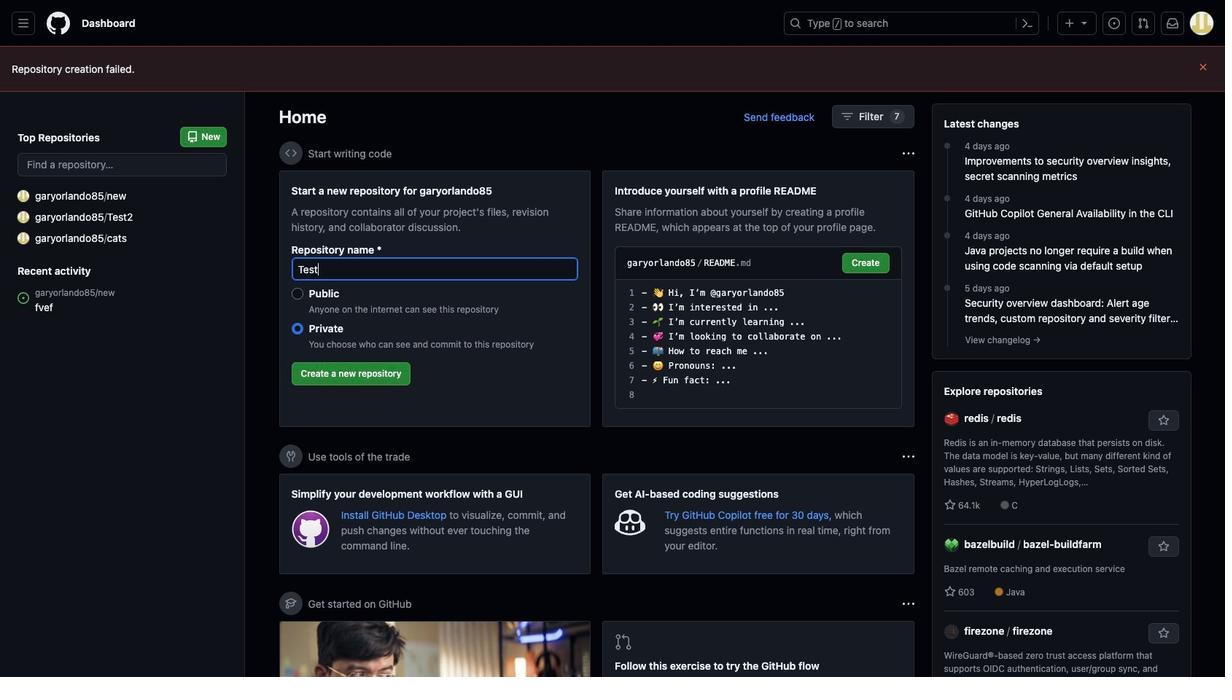 Task type: locate. For each thing, give the bounding box(es) containing it.
2 why am i seeing this? image from the top
[[903, 451, 914, 463]]

notifications image
[[1167, 18, 1179, 29]]

mortar board image
[[285, 598, 297, 610]]

star this repository image
[[1158, 541, 1170, 553], [1158, 628, 1170, 640]]

1 vertical spatial dot fill image
[[942, 193, 953, 204]]

None radio
[[291, 288, 303, 300], [291, 323, 303, 335], [291, 288, 303, 300], [291, 323, 303, 335]]

None submit
[[843, 253, 890, 274]]

alert
[[12, 61, 1214, 77]]

2 vertical spatial why am i seeing this? image
[[903, 599, 914, 610]]

0 vertical spatial why am i seeing this? image
[[903, 148, 914, 159]]

1 vertical spatial star this repository image
[[1158, 628, 1170, 640]]

plus image
[[1064, 17, 1076, 29]]

cats image
[[18, 232, 29, 244]]

@bazelbuild profile image
[[944, 539, 959, 553]]

2 star this repository image from the top
[[1158, 628, 1170, 640]]

@firezone profile image
[[944, 625, 959, 640]]

2 vertical spatial dot fill image
[[942, 282, 953, 294]]

issue opened image
[[1109, 18, 1120, 29]]

1 star this repository image from the top
[[1158, 541, 1170, 553]]

0 vertical spatial star this repository image
[[1158, 541, 1170, 553]]

why am i seeing this? image
[[903, 148, 914, 159], [903, 451, 914, 463], [903, 599, 914, 610]]

1 vertical spatial why am i seeing this? image
[[903, 451, 914, 463]]

dismiss this message image
[[1198, 61, 1209, 73]]

dot fill image
[[942, 140, 953, 152], [942, 193, 953, 204], [942, 282, 953, 294]]

0 vertical spatial dot fill image
[[942, 140, 953, 152]]

star image
[[944, 586, 956, 598]]

why am i seeing this? image for introduce yourself with a profile readme element
[[903, 148, 914, 159]]

tools image
[[285, 451, 297, 462]]

test2 image
[[18, 211, 29, 223]]

1 why am i seeing this? image from the top
[[903, 148, 914, 159]]

triangle down image
[[1079, 17, 1091, 28]]



Task type: describe. For each thing, give the bounding box(es) containing it.
3 why am i seeing this? image from the top
[[903, 599, 914, 610]]

github desktop image
[[291, 511, 330, 549]]

1 dot fill image from the top
[[942, 140, 953, 152]]

filter image
[[842, 111, 853, 123]]

2 dot fill image from the top
[[942, 193, 953, 204]]

star image
[[944, 500, 956, 511]]

git pull request image
[[1138, 18, 1150, 29]]

3 dot fill image from the top
[[942, 282, 953, 294]]

star this repository image for @firezone profile image
[[1158, 628, 1170, 640]]

what is github? element
[[279, 621, 591, 678]]

Find a repository… text field
[[18, 153, 227, 177]]

what is github? image
[[280, 622, 590, 678]]

explore element
[[932, 104, 1192, 678]]

new image
[[18, 190, 29, 202]]

Top Repositories search field
[[18, 153, 227, 177]]

none submit inside introduce yourself with a profile readme element
[[843, 253, 890, 274]]

git pull request image
[[615, 634, 632, 651]]

@redis profile image
[[944, 412, 959, 427]]

open issue image
[[18, 293, 29, 304]]

dot fill image
[[942, 230, 953, 241]]

start a new repository element
[[279, 171, 591, 427]]

code image
[[285, 147, 297, 159]]

introduce yourself with a profile readme element
[[603, 171, 914, 427]]

explore repositories navigation
[[932, 371, 1192, 678]]

homepage image
[[47, 12, 70, 35]]

star this repository image for @bazelbuild profile icon
[[1158, 541, 1170, 553]]

simplify your development workflow with a gui element
[[279, 474, 591, 575]]

command palette image
[[1022, 18, 1034, 29]]

why am i seeing this? image for get ai-based coding suggestions element
[[903, 451, 914, 463]]

get ai-based coding suggestions element
[[603, 474, 914, 575]]

name your new repository... text field
[[291, 257, 578, 281]]

star this repository image
[[1158, 415, 1170, 427]]



Task type: vqa. For each thing, say whether or not it's contained in the screenshot.
start a new repository ELEMENT
yes



